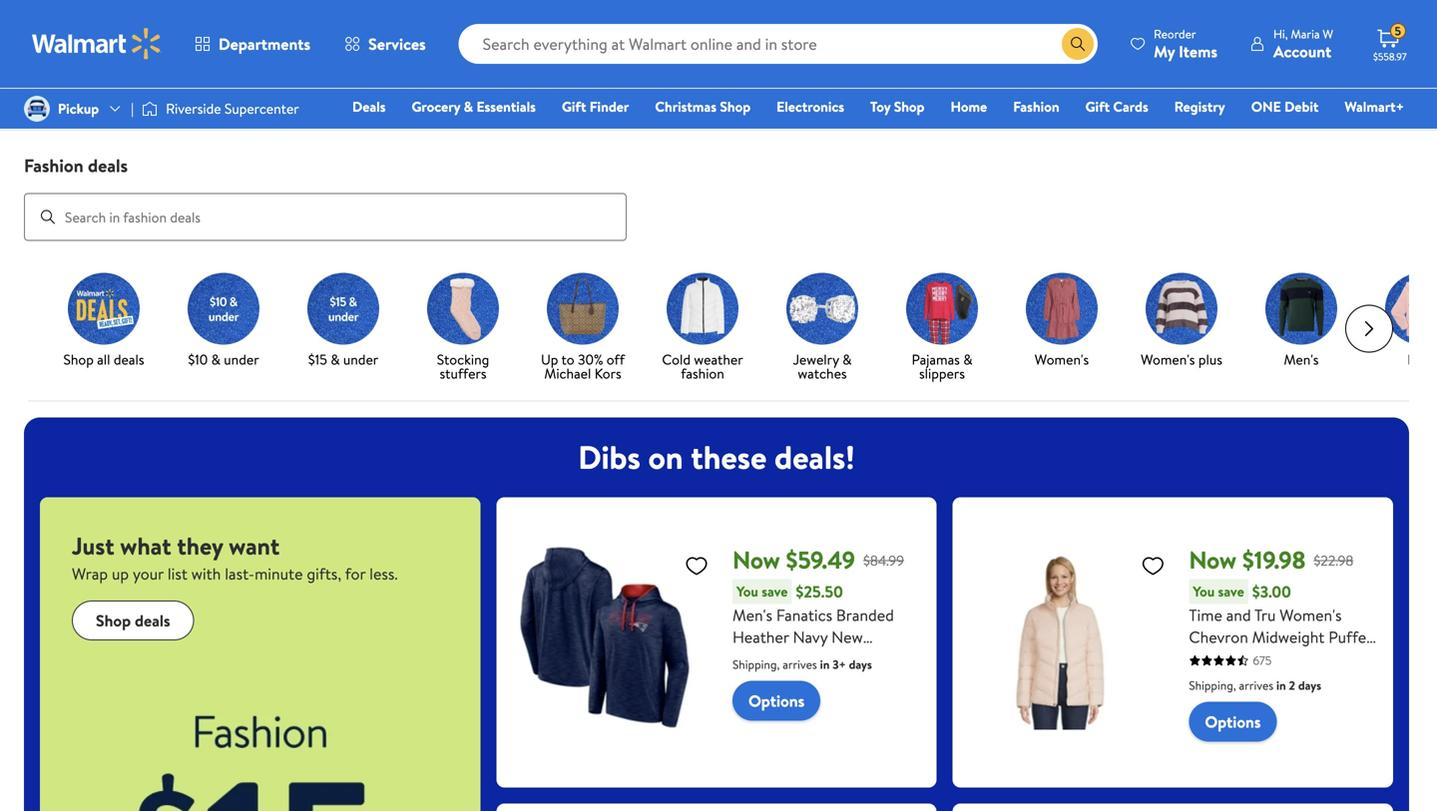 Task type: describe. For each thing, give the bounding box(es) containing it.
one debit
[[1251, 97, 1319, 116]]

in for in 3+ days
[[820, 656, 830, 673]]

30%
[[578, 350, 603, 369]]

up
[[541, 350, 558, 369]]

women's image
[[1026, 273, 1098, 345]]

gift for gift finder
[[562, 97, 586, 116]]

home link
[[942, 96, 996, 117]]

pajamas & slippers image
[[906, 273, 978, 345]]

$3.00
[[1252, 581, 1291, 603]]

less.
[[369, 563, 398, 585]]

fashion for fashion
[[1013, 97, 1060, 116]]

you save $3.00 time and tru women's chevron midweight puffer jacket, sizes xs-3x
[[1189, 581, 1372, 670]]

shop deals
[[96, 610, 170, 632]]

all filters button
[[24, 82, 138, 114]]

shop left all
[[63, 350, 94, 369]]

slippers
[[919, 364, 965, 383]]

675
[[1253, 652, 1272, 669]]

walmart image
[[32, 28, 162, 60]]

all
[[97, 350, 110, 369]]

last-
[[225, 563, 255, 585]]

$22.98
[[1314, 551, 1354, 570]]

fashion deals
[[24, 153, 128, 178]]

they
[[177, 530, 223, 563]]

deals
[[352, 97, 386, 116]]

jewelry
[[793, 350, 839, 369]]

& for jewelry
[[843, 350, 852, 369]]

on
[[648, 435, 683, 480]]

0 vertical spatial men's
[[1284, 350, 1319, 369]]

now for now $19.98
[[1189, 544, 1237, 577]]

list
[[168, 563, 188, 585]]

cards
[[1113, 97, 1149, 116]]

off
[[607, 350, 625, 369]]

maria
[[1291, 25, 1320, 42]]

shop right toy
[[894, 97, 925, 116]]

shop all deals image
[[68, 273, 140, 345]]

deals for shop
[[135, 610, 170, 632]]

electronics link
[[768, 96, 853, 117]]

arrives for in 2 days
[[1239, 677, 1274, 694]]

shop deals button
[[72, 601, 194, 641]]

michael kors image
[[547, 273, 619, 345]]

$10 & under link
[[172, 273, 275, 371]]

women's link
[[1010, 273, 1114, 371]]

stuffers
[[440, 364, 487, 383]]

 image for pickup
[[24, 96, 50, 122]]

wrap
[[72, 563, 108, 585]]

0 horizontal spatial options link
[[733, 681, 821, 721]]

deals!
[[775, 435, 855, 480]]

cold
[[662, 350, 691, 369]]

sizes
[[1241, 648, 1275, 670]]

walmart black friday deals for days image
[[875, 0, 1421, 50]]

just what they want wrap up your list with last-minute gifts, for less.
[[72, 530, 398, 585]]

arrives for in 3+ days
[[783, 656, 817, 673]]

Search in fashion deals search field
[[24, 193, 627, 241]]

now for now $59.49
[[733, 544, 780, 577]]

dibs on these deals!
[[578, 435, 855, 480]]

toy shop link
[[861, 96, 934, 117]]

kors
[[595, 364, 622, 383]]

0 horizontal spatial |
[[131, 99, 134, 118]]

next slide for chipmodulewithimages list image
[[1346, 305, 1393, 353]]

all
[[62, 88, 78, 107]]

5
[[1395, 23, 1402, 40]]

toy shop
[[870, 97, 925, 116]]

kids' link
[[1370, 273, 1437, 371]]

gift finder
[[562, 97, 629, 116]]

departments
[[219, 33, 311, 55]]

women's for women's
[[1035, 350, 1089, 369]]

christmas
[[655, 97, 717, 116]]

Fashion deals search field
[[0, 153, 1437, 241]]

riverside
[[166, 99, 221, 118]]

stocking stuffers link
[[411, 273, 515, 385]]

supercenter
[[225, 99, 299, 118]]

days for shipping, arrives in 2 days
[[1298, 677, 1322, 694]]

sort
[[1201, 87, 1231, 109]]

stocking stuffers
[[437, 350, 489, 383]]

gift cards link
[[1077, 96, 1158, 117]]

shipping, arrives in 3+ days
[[733, 656, 872, 673]]

shop right christmas
[[720, 97, 751, 116]]

branded
[[836, 604, 894, 626]]

shipping, arrives in 2 days
[[1189, 677, 1322, 694]]

jewelry & watches link
[[771, 273, 874, 385]]

hi, maria w account
[[1274, 25, 1334, 62]]

gift for gift cards
[[1086, 97, 1110, 116]]

deals link
[[343, 96, 395, 117]]

what
[[120, 530, 171, 563]]

grocery & essentials
[[412, 97, 536, 116]]

pickup
[[58, 99, 99, 118]]

grocery
[[412, 97, 460, 116]]

stocking
[[437, 350, 489, 369]]

items
[[1179, 40, 1218, 62]]

midweight
[[1252, 626, 1325, 648]]

0 horizontal spatial options
[[749, 690, 805, 712]]

stocking stuffers image
[[427, 273, 499, 345]]

$10 & under
[[188, 350, 259, 369]]

search image
[[40, 209, 56, 225]]

hi,
[[1274, 25, 1288, 42]]

walmart+
[[1345, 97, 1404, 116]]

christmas shop
[[655, 97, 751, 116]]

minute
[[255, 563, 303, 585]]

registry link
[[1166, 96, 1234, 117]]

to
[[561, 350, 575, 369]]

christmas shop link
[[646, 96, 760, 117]]

days for shipping, arrives in 3+ days
[[849, 656, 872, 673]]

 image for riverside supercenter
[[142, 99, 158, 119]]



Task type: vqa. For each thing, say whether or not it's contained in the screenshot.
leftmost "–"
no



Task type: locate. For each thing, give the bounding box(es) containing it.
men's up england
[[733, 604, 773, 626]]

new
[[832, 626, 863, 648]]

deals for fashion
[[88, 153, 128, 178]]

Walmart Site-Wide search field
[[459, 24, 1098, 64]]

under for $10 & under
[[224, 350, 259, 369]]

1 horizontal spatial shipping,
[[1189, 677, 1236, 694]]

michael
[[544, 364, 591, 383]]

women's for women's plus
[[1141, 350, 1195, 369]]

arrives down 675
[[1239, 677, 1274, 694]]

reorder my items
[[1154, 25, 1218, 62]]

1 horizontal spatial save
[[1218, 582, 1244, 601]]

1 horizontal spatial arrives
[[1239, 677, 1274, 694]]

kids'
[[1408, 350, 1435, 369]]

services button
[[327, 20, 443, 68]]

2 you from the left
[[1193, 582, 1215, 601]]

fashion link
[[1004, 96, 1069, 117]]

0 vertical spatial in
[[820, 656, 830, 673]]

1 gift from the left
[[562, 97, 586, 116]]

 image left riverside
[[142, 99, 158, 119]]

gift
[[562, 97, 586, 116], [1086, 97, 1110, 116]]

fashion
[[681, 364, 724, 383]]

walmart+ link
[[1336, 96, 1413, 117]]

home
[[951, 97, 987, 116]]

&
[[464, 97, 473, 116], [211, 350, 221, 369], [331, 350, 340, 369], [843, 350, 852, 369], [963, 350, 973, 369]]

cold weather fashion
[[662, 350, 743, 383]]

navy
[[793, 626, 828, 648]]

& right $15
[[331, 350, 340, 369]]

one
[[1251, 97, 1281, 116]]

0 vertical spatial days
[[849, 656, 872, 673]]

1 horizontal spatial days
[[1298, 677, 1322, 694]]

0 horizontal spatial  image
[[24, 96, 50, 122]]

deals right all
[[114, 350, 144, 369]]

jewelry & watches image
[[787, 273, 858, 345]]

$59.49
[[786, 544, 855, 577]]

shop fashion. image
[[667, 273, 739, 345]]

save for fanatics
[[762, 582, 788, 601]]

options link
[[733, 681, 821, 721], [1189, 702, 1277, 742]]

1 save from the left
[[762, 582, 788, 601]]

1 horizontal spatial and
[[1226, 604, 1251, 626]]

shop down up at the bottom of the page
[[96, 610, 131, 632]]

save inside you save $3.00 time and tru women's chevron midweight puffer jacket, sizes xs-3x
[[1218, 582, 1244, 601]]

and right hook
[[891, 648, 916, 670]]

| right filters
[[131, 99, 134, 118]]

men's image
[[1266, 273, 1338, 345]]

| right by
[[1260, 87, 1263, 109]]

sort by |
[[1201, 87, 1263, 109]]

kids' image
[[1385, 273, 1437, 345]]

0 horizontal spatial gift
[[562, 97, 586, 116]]

$558.97
[[1373, 50, 1407, 63]]

deals down pickup
[[88, 153, 128, 178]]

grocery & essentials link
[[403, 96, 545, 117]]

save up the fanatics
[[762, 582, 788, 601]]

shipping, down jacket,
[[1189, 677, 1236, 694]]

days right 2
[[1298, 677, 1322, 694]]

0 vertical spatial deals
[[88, 153, 128, 178]]

you up heather
[[737, 582, 758, 601]]

1 now from the left
[[733, 544, 780, 577]]

weather
[[694, 350, 743, 369]]

and inside the you save $25.50 men's fanatics branded heather navy new england patriots hook and ladder pullover hoodie
[[891, 648, 916, 670]]

up
[[112, 563, 129, 585]]

options down shipping, arrives in 2 days
[[1205, 711, 1261, 733]]

1 horizontal spatial women's
[[1141, 350, 1195, 369]]

1 you from the left
[[737, 582, 758, 601]]

add to favorites list, time and tru women's chevron midweight puffer jacket, sizes xs-3x image
[[1141, 554, 1165, 579]]

toy
[[870, 97, 891, 116]]

1 horizontal spatial under
[[343, 350, 379, 369]]

1 horizontal spatial |
[[1260, 87, 1263, 109]]

men's
[[1284, 350, 1319, 369], [733, 604, 773, 626]]

search icon image
[[1070, 36, 1086, 52]]

1 vertical spatial days
[[1298, 677, 1322, 694]]

shipping, for shipping, arrives in 2 days
[[1189, 677, 1236, 694]]

shop inside button
[[96, 610, 131, 632]]

0 vertical spatial shipping,
[[733, 656, 780, 673]]

you inside you save $3.00 time and tru women's chevron midweight puffer jacket, sizes xs-3x
[[1193, 582, 1215, 601]]

0 horizontal spatial shipping,
[[733, 656, 780, 673]]

in left 2
[[1277, 677, 1286, 694]]

women's left plus
[[1141, 350, 1195, 369]]

1 horizontal spatial men's
[[1284, 350, 1319, 369]]

2 gift from the left
[[1086, 97, 1110, 116]]

2 now from the left
[[1189, 544, 1237, 577]]

hook
[[850, 648, 887, 670]]

men's inside the you save $25.50 men's fanatics branded heather navy new england patriots hook and ladder pullover hoodie
[[733, 604, 773, 626]]

puffer
[[1329, 626, 1372, 648]]

& for grocery
[[464, 97, 473, 116]]

0 vertical spatial arrives
[[783, 656, 817, 673]]

tru
[[1255, 604, 1276, 626]]

women's up "3x"
[[1280, 604, 1342, 626]]

gift left finder
[[562, 97, 586, 116]]

1 horizontal spatial in
[[1277, 677, 1286, 694]]

gift left cards
[[1086, 97, 1110, 116]]

under right $10
[[224, 350, 259, 369]]

1 vertical spatial arrives
[[1239, 677, 1274, 694]]

1 horizontal spatial options
[[1205, 711, 1261, 733]]

days right 3+
[[849, 656, 872, 673]]

now up time
[[1189, 544, 1237, 577]]

in
[[820, 656, 830, 673], [1277, 677, 1286, 694]]

1 horizontal spatial  image
[[142, 99, 158, 119]]

hoodie
[[843, 670, 894, 692]]

you for time
[[1193, 582, 1215, 601]]

one debit link
[[1242, 96, 1328, 117]]

0 horizontal spatial now
[[733, 544, 780, 577]]

& inside the pajamas & slippers
[[963, 350, 973, 369]]

shop ten dollars and under. image
[[188, 273, 260, 345]]

add to favorites list, men's fanatics branded heather navy new england patriots hook and ladder pullover hoodie image
[[685, 554, 709, 579]]

0 vertical spatial and
[[1226, 604, 1251, 626]]

0 horizontal spatial women's
[[1035, 350, 1089, 369]]

shipping, down heather
[[733, 656, 780, 673]]

ladder
[[733, 670, 780, 692]]

with
[[191, 563, 221, 585]]

| inside sort and filter section element
[[1260, 87, 1263, 109]]

fashion right home
[[1013, 97, 1060, 116]]

women's plus image
[[1146, 273, 1218, 345]]

0 horizontal spatial and
[[891, 648, 916, 670]]

3x
[[1302, 648, 1320, 670]]

0 horizontal spatial fashion
[[24, 153, 84, 178]]

$10
[[188, 350, 208, 369]]

dibs
[[578, 435, 641, 480]]

shop all deals
[[63, 350, 144, 369]]

& inside $15 & under link
[[331, 350, 340, 369]]

2 under from the left
[[343, 350, 379, 369]]

you up time
[[1193, 582, 1215, 601]]

women's
[[1035, 350, 1089, 369], [1141, 350, 1195, 369], [1280, 604, 1342, 626]]

and inside you save $3.00 time and tru women's chevron midweight puffer jacket, sizes xs-3x
[[1226, 604, 1251, 626]]

2
[[1289, 677, 1296, 694]]

 image left all
[[24, 96, 50, 122]]

these
[[691, 435, 767, 480]]

$19.98
[[1243, 544, 1306, 577]]

men's down men's image
[[1284, 350, 1319, 369]]

pullover
[[784, 670, 840, 692]]

women's down women's image at the top right of page
[[1035, 350, 1089, 369]]

& inside grocery & essentials link
[[464, 97, 473, 116]]

want
[[229, 530, 280, 563]]

 image
[[24, 96, 50, 122], [142, 99, 158, 119]]

& right $10
[[211, 350, 221, 369]]

save inside the you save $25.50 men's fanatics branded heather navy new england patriots hook and ladder pullover hoodie
[[762, 582, 788, 601]]

in for in 2 days
[[1277, 677, 1286, 694]]

0 horizontal spatial you
[[737, 582, 758, 601]]

1 horizontal spatial you
[[1193, 582, 1215, 601]]

now $59.49 $84.99
[[733, 544, 904, 577]]

fashion inside search box
[[24, 153, 84, 178]]

save for and
[[1218, 582, 1244, 601]]

women's plus
[[1141, 350, 1223, 369]]

fashion for fashion deals
[[24, 153, 84, 178]]

england
[[733, 648, 788, 670]]

pajamas
[[912, 350, 960, 369]]

0 horizontal spatial men's
[[733, 604, 773, 626]]

& right pajamas
[[963, 350, 973, 369]]

2 horizontal spatial women's
[[1280, 604, 1342, 626]]

$15 & under
[[308, 350, 379, 369]]

1 vertical spatial shipping,
[[1189, 677, 1236, 694]]

you inside the you save $25.50 men's fanatics branded heather navy new england patriots hook and ladder pullover hoodie
[[737, 582, 758, 601]]

& for $15
[[331, 350, 340, 369]]

& right jewelry
[[843, 350, 852, 369]]

$15
[[308, 350, 327, 369]]

1 vertical spatial in
[[1277, 677, 1286, 694]]

options link down shipping, arrives in 3+ days
[[733, 681, 821, 721]]

arrives down navy on the right bottom
[[783, 656, 817, 673]]

$15 & under image
[[307, 273, 379, 345]]

account
[[1274, 40, 1332, 62]]

1 horizontal spatial fashion
[[1013, 97, 1060, 116]]

women's inside you save $3.00 time and tru women's chevron midweight puffer jacket, sizes xs-3x
[[1280, 604, 1342, 626]]

w
[[1323, 25, 1334, 42]]

1 vertical spatial and
[[891, 648, 916, 670]]

options down shipping, arrives in 3+ days
[[749, 690, 805, 712]]

fashion
[[1013, 97, 1060, 116], [24, 153, 84, 178]]

options
[[749, 690, 805, 712], [1205, 711, 1261, 733]]

pajamas & slippers
[[912, 350, 973, 383]]

by
[[1235, 87, 1252, 109]]

gift inside gift cards link
[[1086, 97, 1110, 116]]

& for pajamas
[[963, 350, 973, 369]]

1 horizontal spatial gift
[[1086, 97, 1110, 116]]

registry
[[1175, 97, 1225, 116]]

1 under from the left
[[224, 350, 259, 369]]

& for $10
[[211, 350, 221, 369]]

& inside the $10 & under link
[[211, 350, 221, 369]]

1 horizontal spatial options link
[[1189, 702, 1277, 742]]

3+
[[833, 656, 846, 673]]

2 save from the left
[[1218, 582, 1244, 601]]

2 vertical spatial deals
[[135, 610, 170, 632]]

0 horizontal spatial save
[[762, 582, 788, 601]]

shipping, for shipping, arrives in 3+ days
[[733, 656, 780, 673]]

time
[[1189, 604, 1223, 626]]

$25.50
[[796, 581, 843, 603]]

0 horizontal spatial under
[[224, 350, 259, 369]]

now
[[733, 544, 780, 577], [1189, 544, 1237, 577]]

women's plus link
[[1130, 273, 1234, 371]]

1 vertical spatial deals
[[114, 350, 144, 369]]

& inside jewelry & watches
[[843, 350, 852, 369]]

Search search field
[[459, 24, 1098, 64]]

you for men's
[[737, 582, 758, 601]]

electronics
[[777, 97, 844, 116]]

gift inside gift finder 'link'
[[562, 97, 586, 116]]

save up time
[[1218, 582, 1244, 601]]

for
[[345, 563, 366, 585]]

$15 & under link
[[291, 273, 395, 371]]

under right $15
[[343, 350, 379, 369]]

& right grocery
[[464, 97, 473, 116]]

and
[[1226, 604, 1251, 626], [891, 648, 916, 670]]

sort and filter section element
[[0, 66, 1437, 130]]

options link down shipping, arrives in 2 days
[[1189, 702, 1277, 742]]

finder
[[590, 97, 629, 116]]

0 horizontal spatial days
[[849, 656, 872, 673]]

fashion up search icon
[[24, 153, 84, 178]]

services
[[368, 33, 426, 55]]

in left 3+
[[820, 656, 830, 673]]

departments button
[[178, 20, 327, 68]]

jewelry & watches
[[793, 350, 852, 383]]

shop all deals link
[[52, 273, 156, 371]]

shipping,
[[733, 656, 780, 673], [1189, 677, 1236, 694]]

deals inside search box
[[88, 153, 128, 178]]

0 horizontal spatial in
[[820, 656, 830, 673]]

deals down your
[[135, 610, 170, 632]]

debit
[[1285, 97, 1319, 116]]

deals inside button
[[135, 610, 170, 632]]

xs-
[[1279, 648, 1302, 670]]

fanatics
[[776, 604, 833, 626]]

0 horizontal spatial arrives
[[783, 656, 817, 673]]

1 horizontal spatial now
[[1189, 544, 1237, 577]]

1 vertical spatial fashion
[[24, 153, 84, 178]]

and left tru
[[1226, 604, 1251, 626]]

plus
[[1199, 350, 1223, 369]]

1 vertical spatial men's
[[733, 604, 773, 626]]

filters
[[81, 88, 117, 107]]

now right add to favorites list, men's fanatics branded heather navy new england patriots hook and ladder pullover hoodie image
[[733, 544, 780, 577]]

my
[[1154, 40, 1175, 62]]

gift finder link
[[553, 96, 638, 117]]

0 vertical spatial fashion
[[1013, 97, 1060, 116]]

under for $15 & under
[[343, 350, 379, 369]]



